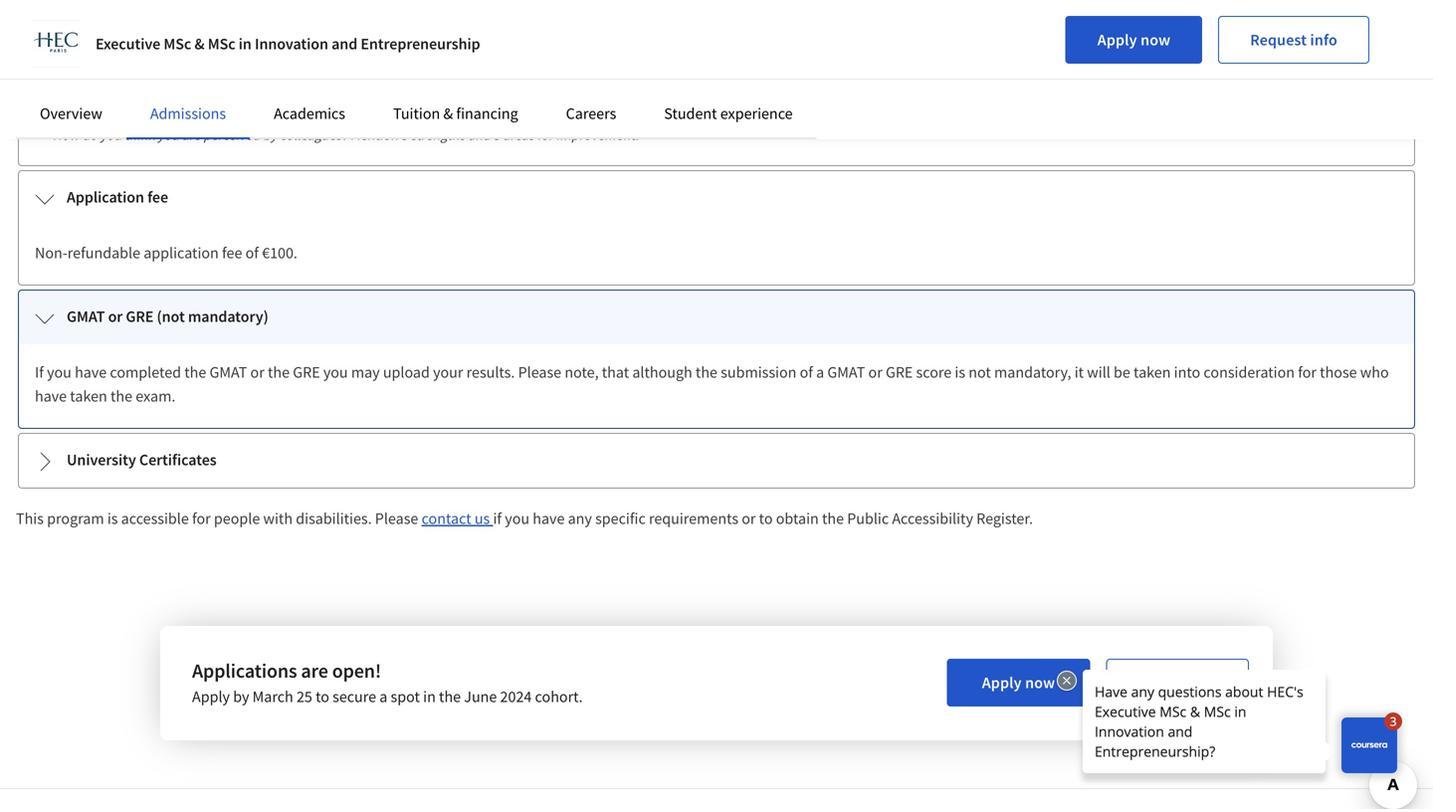 Task type: describe. For each thing, give the bounding box(es) containing it.
gmat inside dropdown button
[[67, 307, 105, 327]]

to left the reach
[[679, 95, 691, 113]]

exam.
[[136, 386, 176, 406]]

the down mandatory)
[[268, 362, 290, 382]]

to left answer
[[228, 52, 242, 72]]

student
[[664, 104, 717, 123]]

gre inside dropdown button
[[126, 307, 154, 327]]

strengths
[[411, 126, 466, 144]]

those
[[1320, 362, 1357, 382]]

questions:
[[474, 52, 543, 72]]

hec paris logo image
[[32, 20, 80, 68]]

people
[[214, 509, 260, 529]]

specific
[[595, 509, 646, 529]]

apply now button for apply by march 25 to secure a spot in the june 2024 cohort.
[[947, 659, 1090, 707]]

academics
[[274, 104, 345, 123]]

request info button for apply by march 25 to secure a spot in the june 2024 cohort.
[[1106, 659, 1249, 707]]

how do you think you are perceived by colleagues? mention 3 strengths and 3 areas for improvement.
[[53, 126, 639, 144]]

open!
[[332, 659, 381, 683]]

request info for apply by march 25 to secure a spot in the june 2024 cohort.
[[1134, 673, 1221, 693]]

are inside applications are open! apply by march 25 to secure a spot in the june 2024 cohort.
[[301, 659, 328, 683]]

0 horizontal spatial have
[[35, 386, 67, 406]]

two
[[328, 52, 354, 72]]

0 vertical spatial taken
[[1134, 362, 1171, 382]]

2 vertical spatial for
[[192, 509, 211, 529]]

apply now button for executive msc & msc in innovation and entrepreneurship
[[1066, 16, 1203, 64]]

cohort.
[[535, 687, 583, 707]]

please describe one professional achievement you are the most proud of and one situation where you failed to reach a professional objective.
[[53, 95, 870, 113]]

most
[[391, 95, 421, 113]]

improvement.
[[556, 126, 639, 144]]

student experience
[[664, 104, 793, 123]]

may
[[351, 362, 380, 382]]

apply now for executive msc & msc in innovation and entrepreneurship
[[1098, 30, 1171, 50]]

gmat or gre (not mandatory)
[[67, 307, 268, 327]]

it
[[1075, 362, 1084, 382]]

for inside list
[[537, 126, 554, 144]]

to inside applications are open! apply by march 25 to secure a spot in the june 2024 cohort.
[[316, 687, 329, 707]]

application
[[67, 187, 144, 207]]

student experience link
[[664, 104, 793, 123]]

applications
[[192, 659, 297, 683]]

applications are open! apply by march 25 to secure a spot in the june 2024 cohort.
[[192, 659, 583, 707]]

1 horizontal spatial gre
[[293, 362, 320, 382]]

1 vertical spatial and
[[476, 95, 499, 113]]

apply for executive msc & msc in innovation and entrepreneurship
[[1098, 30, 1138, 50]]

contact us link
[[422, 509, 493, 529]]

achievement
[[245, 95, 321, 113]]

the inside list
[[369, 95, 389, 113]]

1 vertical spatial is
[[107, 509, 118, 529]]

1 vertical spatial fee
[[222, 243, 242, 263]]

2 vertical spatial and
[[468, 126, 491, 144]]

application fee
[[67, 187, 168, 207]]

certificates
[[139, 450, 217, 470]]

2024
[[500, 687, 532, 707]]

will
[[1087, 362, 1111, 382]]

who
[[1361, 362, 1389, 382]]

applicants
[[71, 52, 140, 72]]

this program is accessible for people with disabilities. please contact us if you have any specific requirements or to obtain the public accessibility register.
[[16, 509, 1033, 529]]

fee inside dropdown button
[[147, 187, 168, 207]]

financing
[[456, 104, 518, 123]]

1 horizontal spatial gmat
[[210, 362, 247, 382]]

describe
[[93, 95, 143, 113]]

university certificates
[[67, 450, 217, 470]]

contact
[[422, 509, 472, 529]]

2 msc from the left
[[208, 34, 236, 54]]

how
[[53, 126, 79, 144]]

required
[[168, 52, 225, 72]]

a inside if you have completed the gmat or the gre you may upload your results. please note, that although the submission of a gmat or gre score is not mandatory, it will be taken into consideration for those who have taken the exam.
[[816, 362, 824, 382]]

completed
[[110, 362, 181, 382]]

reach
[[694, 95, 726, 113]]

request for executive msc & msc in innovation and entrepreneurship
[[1251, 30, 1307, 50]]

your
[[433, 362, 463, 382]]

academics link
[[274, 104, 345, 123]]

2 one from the left
[[501, 95, 523, 113]]

that
[[602, 362, 629, 382]]

1 vertical spatial &
[[443, 104, 453, 123]]

where
[[581, 95, 617, 113]]

in inside applications are open! apply by march 25 to secure a spot in the june 2024 cohort.
[[423, 687, 436, 707]]

public
[[847, 509, 889, 529]]

if
[[493, 509, 502, 529]]

do
[[82, 126, 97, 144]]

secure
[[333, 687, 376, 707]]

1 professional from the left
[[171, 95, 243, 113]]

apply now for apply by march 25 to secure a spot in the june 2024 cohort.
[[982, 673, 1055, 693]]

of inside list
[[462, 95, 473, 113]]

the right although
[[696, 362, 718, 382]]

application
[[144, 243, 219, 263]]

refundable
[[67, 243, 140, 263]]

spot
[[391, 687, 420, 707]]

admissions link
[[150, 104, 226, 123]]

program
[[47, 509, 104, 529]]

tuition
[[393, 104, 440, 123]]

answer
[[245, 52, 293, 72]]

non-
[[35, 243, 67, 263]]

this
[[16, 509, 44, 529]]

disabilities.
[[296, 509, 372, 529]]

requirements
[[649, 509, 739, 529]]

msie applicants are required to answer only two mandatory essay questions:
[[35, 52, 543, 72]]

non-refundable application fee of €100.
[[35, 243, 298, 263]]

the inside applications are open! apply by march 25 to secure a spot in the june 2024 cohort.
[[439, 687, 461, 707]]

1 msc from the left
[[164, 34, 191, 54]]

upload
[[383, 362, 430, 382]]

info for executive msc & msc in innovation and entrepreneurship
[[1311, 30, 1338, 50]]

€100.
[[262, 243, 298, 263]]

(not
[[157, 307, 185, 327]]

results.
[[466, 362, 515, 382]]

tuition & financing
[[393, 104, 518, 123]]

if
[[35, 362, 44, 382]]

or inside dropdown button
[[108, 307, 123, 327]]

essay
[[434, 52, 470, 72]]

the down completed
[[110, 386, 132, 406]]

a inside applications are open! apply by march 25 to secure a spot in the june 2024 cohort.
[[380, 687, 388, 707]]

25
[[297, 687, 312, 707]]



Task type: locate. For each thing, give the bounding box(es) containing it.
taken up university
[[70, 386, 107, 406]]

failed
[[644, 95, 676, 113]]

careers link
[[566, 104, 616, 123]]

1 vertical spatial request info
[[1134, 673, 1221, 693]]

0 horizontal spatial one
[[146, 95, 168, 113]]

gre
[[126, 307, 154, 327], [293, 362, 320, 382], [886, 362, 913, 382]]

have right if
[[75, 362, 107, 382]]

1 horizontal spatial apply now
[[1098, 30, 1171, 50]]

1 horizontal spatial have
[[75, 362, 107, 382]]

request for apply by march 25 to secure a spot in the june 2024 cohort.
[[1134, 673, 1191, 693]]

0 horizontal spatial now
[[1025, 673, 1055, 693]]

have
[[75, 362, 107, 382], [35, 386, 67, 406], [533, 509, 565, 529]]

note,
[[565, 362, 599, 382]]

proud
[[424, 95, 459, 113]]

are up how do you think you are perceived by colleagues? mention 3 strengths and 3 areas for improvement.
[[348, 95, 367, 113]]

register.
[[977, 509, 1033, 529]]

a right the reach
[[729, 95, 736, 113]]

fee right application
[[147, 187, 168, 207]]

now for executive msc & msc in innovation and entrepreneurship
[[1141, 30, 1171, 50]]

gmat down refundable
[[67, 307, 105, 327]]

apply now button
[[1066, 16, 1203, 64], [947, 659, 1090, 707]]

professional up the perceived
[[171, 95, 243, 113]]

0 horizontal spatial taken
[[70, 386, 107, 406]]

0 horizontal spatial apply now
[[982, 673, 1055, 693]]

is left not
[[955, 362, 966, 382]]

info
[[1311, 30, 1338, 50], [1194, 673, 1221, 693]]

june
[[464, 687, 497, 707]]

2 3 from the left
[[493, 126, 500, 144]]

1 vertical spatial of
[[245, 243, 259, 263]]

0 vertical spatial for
[[537, 126, 554, 144]]

0 vertical spatial have
[[75, 362, 107, 382]]

is inside if you have completed the gmat or the gre you may upload your results. please note, that although the submission of a gmat or gre score is not mandatory, it will be taken into consideration for those who have taken the exam.
[[955, 362, 966, 382]]

3 down tuition
[[401, 126, 408, 144]]

please
[[53, 95, 91, 113], [518, 362, 562, 382], [375, 509, 418, 529]]

0 horizontal spatial is
[[107, 509, 118, 529]]

of inside if you have completed the gmat or the gre you may upload your results. please note, that although the submission of a gmat or gre score is not mandatory, it will be taken into consideration for those who have taken the exam.
[[800, 362, 813, 382]]

0 vertical spatial please
[[53, 95, 91, 113]]

careers
[[566, 104, 616, 123]]

0 vertical spatial in
[[239, 34, 252, 54]]

1 one from the left
[[146, 95, 168, 113]]

1 horizontal spatial a
[[729, 95, 736, 113]]

think
[[125, 126, 155, 144]]

0 horizontal spatial info
[[1194, 673, 1221, 693]]

1 vertical spatial request
[[1134, 673, 1191, 693]]

0 horizontal spatial request
[[1134, 673, 1191, 693]]

if you have completed the gmat or the gre you may upload your results. please note, that although the submission of a gmat or gre score is not mandatory, it will be taken into consideration for those who have taken the exam.
[[35, 362, 1389, 406]]

to right 25
[[316, 687, 329, 707]]

1 vertical spatial for
[[1298, 362, 1317, 382]]

0 horizontal spatial apply
[[192, 687, 230, 707]]

1 horizontal spatial professional
[[739, 95, 811, 113]]

to
[[228, 52, 242, 72], [679, 95, 691, 113], [759, 509, 773, 529], [316, 687, 329, 707]]

2 vertical spatial please
[[375, 509, 418, 529]]

please inside list
[[53, 95, 91, 113]]

accessible
[[121, 509, 189, 529]]

by inside applications are open! apply by march 25 to secure a spot in the june 2024 cohort.
[[233, 687, 249, 707]]

professional right the reach
[[739, 95, 811, 113]]

msc left answer
[[208, 34, 236, 54]]

1 horizontal spatial of
[[462, 95, 473, 113]]

msie
[[35, 52, 68, 72]]

2 vertical spatial have
[[533, 509, 565, 529]]

to left obtain
[[759, 509, 773, 529]]

3 left areas
[[493, 126, 500, 144]]

apply for apply by march 25 to secure a spot in the june 2024 cohort.
[[982, 673, 1022, 693]]

application fee button
[[19, 171, 1415, 225]]

1 vertical spatial apply now button
[[947, 659, 1090, 707]]

2 horizontal spatial a
[[816, 362, 824, 382]]

one
[[146, 95, 168, 113], [501, 95, 523, 113]]

are down admissions link
[[182, 126, 201, 144]]

0 horizontal spatial in
[[239, 34, 252, 54]]

0 vertical spatial is
[[955, 362, 966, 382]]

0 horizontal spatial &
[[195, 34, 205, 54]]

msc
[[164, 34, 191, 54], [208, 34, 236, 54]]

submission
[[721, 362, 797, 382]]

1 horizontal spatial for
[[537, 126, 554, 144]]

list
[[43, 94, 1399, 145]]

1 vertical spatial info
[[1194, 673, 1221, 693]]

in right "spot"
[[423, 687, 436, 707]]

of left €100.
[[245, 243, 259, 263]]

please left contact
[[375, 509, 418, 529]]

objective.
[[813, 95, 870, 113]]

0 horizontal spatial fee
[[147, 187, 168, 207]]

apply
[[1098, 30, 1138, 50], [982, 673, 1022, 693], [192, 687, 230, 707]]

0 vertical spatial fee
[[147, 187, 168, 207]]

1 horizontal spatial one
[[501, 95, 523, 113]]

0 vertical spatial a
[[729, 95, 736, 113]]

2 horizontal spatial please
[[518, 362, 562, 382]]

university certificates button
[[19, 434, 1415, 488]]

2 professional from the left
[[739, 95, 811, 113]]

apply inside applications are open! apply by march 25 to secure a spot in the june 2024 cohort.
[[192, 687, 230, 707]]

or left "(not"
[[108, 307, 123, 327]]

1 horizontal spatial info
[[1311, 30, 1338, 50]]

0 horizontal spatial gmat
[[67, 307, 105, 327]]

of
[[462, 95, 473, 113], [245, 243, 259, 263], [800, 362, 813, 382]]

fee left €100.
[[222, 243, 242, 263]]

a inside list
[[729, 95, 736, 113]]

gmat
[[67, 307, 105, 327], [210, 362, 247, 382], [828, 362, 865, 382]]

1 horizontal spatial is
[[955, 362, 966, 382]]

0 vertical spatial of
[[462, 95, 473, 113]]

0 vertical spatial request info
[[1251, 30, 1338, 50]]

1 vertical spatial apply now
[[982, 673, 1055, 693]]

0 horizontal spatial by
[[233, 687, 249, 707]]

us
[[475, 509, 490, 529]]

0 vertical spatial apply now
[[1098, 30, 1171, 50]]

gmat left score
[[828, 362, 865, 382]]

1 horizontal spatial in
[[423, 687, 436, 707]]

colleagues?
[[280, 126, 348, 144]]

1 vertical spatial by
[[233, 687, 249, 707]]

1 3 from the left
[[401, 126, 408, 144]]

gre left "(not"
[[126, 307, 154, 327]]

a right "submission"
[[816, 362, 824, 382]]

1 vertical spatial taken
[[70, 386, 107, 406]]

professional
[[171, 95, 243, 113], [739, 95, 811, 113]]

one up think at the top
[[146, 95, 168, 113]]

& up 'strengths'
[[443, 104, 453, 123]]

perceived
[[203, 126, 260, 144]]

march
[[253, 687, 293, 707]]

0 horizontal spatial for
[[192, 509, 211, 529]]

now for apply by march 25 to secure a spot in the june 2024 cohort.
[[1025, 673, 1055, 693]]

2 horizontal spatial gre
[[886, 362, 913, 382]]

0 horizontal spatial 3
[[401, 126, 408, 144]]

be
[[1114, 362, 1131, 382]]

1 horizontal spatial request
[[1251, 30, 1307, 50]]

gre left score
[[886, 362, 913, 382]]

2 horizontal spatial have
[[533, 509, 565, 529]]

2 horizontal spatial apply
[[1098, 30, 1138, 50]]

the left most
[[369, 95, 389, 113]]

mention
[[350, 126, 398, 144]]

1 horizontal spatial request info
[[1251, 30, 1338, 50]]

1 horizontal spatial apply
[[982, 673, 1022, 693]]

although
[[632, 362, 693, 382]]

areas
[[503, 126, 535, 144]]

1 vertical spatial request info button
[[1106, 659, 1249, 707]]

msc right executive
[[164, 34, 191, 54]]

1 horizontal spatial &
[[443, 104, 453, 123]]

of right "submission"
[[800, 362, 813, 382]]

mandatory
[[357, 52, 431, 72]]

a left "spot"
[[380, 687, 388, 707]]

consideration
[[1204, 362, 1295, 382]]

tuition & financing link
[[393, 104, 518, 123]]

are up 25
[[301, 659, 328, 683]]

by
[[263, 126, 277, 144], [233, 687, 249, 707]]

experience
[[720, 104, 793, 123]]

& up admissions
[[195, 34, 205, 54]]

mandatory,
[[995, 362, 1072, 382]]

list containing please describe one professional achievement you are the most proud of and one situation where you failed to reach a professional objective.
[[43, 94, 1399, 145]]

admissions
[[150, 104, 226, 123]]

gmat or gre (not mandatory) button
[[19, 291, 1415, 344]]

2 horizontal spatial gmat
[[828, 362, 865, 382]]

gre left may
[[293, 362, 320, 382]]

is
[[955, 362, 966, 382], [107, 509, 118, 529]]

executive
[[96, 34, 160, 54]]

for right areas
[[537, 126, 554, 144]]

2 vertical spatial a
[[380, 687, 388, 707]]

0 vertical spatial info
[[1311, 30, 1338, 50]]

innovation
[[255, 34, 328, 54]]

or left obtain
[[742, 509, 756, 529]]

the right completed
[[184, 362, 206, 382]]

by down achievement
[[263, 126, 277, 144]]

request info button for executive msc & msc in innovation and entrepreneurship
[[1219, 16, 1370, 64]]

not
[[969, 362, 991, 382]]

1 horizontal spatial taken
[[1134, 362, 1171, 382]]

1 vertical spatial a
[[816, 362, 824, 382]]

1 vertical spatial please
[[518, 362, 562, 382]]

0 horizontal spatial request info
[[1134, 673, 1221, 693]]

0 vertical spatial now
[[1141, 30, 1171, 50]]

the
[[369, 95, 389, 113], [184, 362, 206, 382], [268, 362, 290, 382], [696, 362, 718, 382], [110, 386, 132, 406], [822, 509, 844, 529], [439, 687, 461, 707]]

0 vertical spatial &
[[195, 34, 205, 54]]

0 horizontal spatial msc
[[164, 34, 191, 54]]

please up 'how'
[[53, 95, 91, 113]]

2 horizontal spatial for
[[1298, 362, 1317, 382]]

and
[[332, 34, 358, 54], [476, 95, 499, 113], [468, 126, 491, 144]]

only
[[296, 52, 325, 72]]

1 vertical spatial now
[[1025, 673, 1055, 693]]

or left score
[[869, 362, 883, 382]]

0 vertical spatial by
[[263, 126, 277, 144]]

1 horizontal spatial msc
[[208, 34, 236, 54]]

0 vertical spatial apply now button
[[1066, 16, 1203, 64]]

are left 'required'
[[143, 52, 165, 72]]

executive msc & msc in innovation and entrepreneurship
[[96, 34, 480, 54]]

0 horizontal spatial professional
[[171, 95, 243, 113]]

any
[[568, 509, 592, 529]]

0 horizontal spatial a
[[380, 687, 388, 707]]

obtain
[[776, 509, 819, 529]]

0 horizontal spatial please
[[53, 95, 91, 113]]

3
[[401, 126, 408, 144], [493, 126, 500, 144]]

mandatory)
[[188, 307, 268, 327]]

0 vertical spatial request info button
[[1219, 16, 1370, 64]]

1 vertical spatial in
[[423, 687, 436, 707]]

are
[[143, 52, 165, 72], [348, 95, 367, 113], [182, 126, 201, 144], [301, 659, 328, 683]]

0 horizontal spatial of
[[245, 243, 259, 263]]

in left innovation
[[239, 34, 252, 54]]

2 vertical spatial of
[[800, 362, 813, 382]]

for left 'people'
[[192, 509, 211, 529]]

1 horizontal spatial 3
[[493, 126, 500, 144]]

please inside if you have completed the gmat or the gre you may upload your results. please note, that although the submission of a gmat or gre score is not mandatory, it will be taken into consideration for those who have taken the exam.
[[518, 362, 562, 382]]

overview link
[[40, 104, 102, 123]]

have left any
[[533, 509, 565, 529]]

please left note,
[[518, 362, 562, 382]]

1 horizontal spatial now
[[1141, 30, 1171, 50]]

for inside if you have completed the gmat or the gre you may upload your results. please note, that although the submission of a gmat or gre score is not mandatory, it will be taken into consideration for those who have taken the exam.
[[1298, 362, 1317, 382]]

one up areas
[[501, 95, 523, 113]]

gmat down mandatory)
[[210, 362, 247, 382]]

with
[[263, 509, 293, 529]]

1 vertical spatial have
[[35, 386, 67, 406]]

the left the public
[[822, 509, 844, 529]]

is right program
[[107, 509, 118, 529]]

1 horizontal spatial please
[[375, 509, 418, 529]]

you
[[324, 95, 345, 113], [620, 95, 641, 113], [100, 126, 122, 144], [158, 126, 179, 144], [47, 362, 72, 382], [323, 362, 348, 382], [505, 509, 530, 529]]

the left june
[[439, 687, 461, 707]]

university
[[67, 450, 136, 470]]

0 horizontal spatial gre
[[126, 307, 154, 327]]

have down if
[[35, 386, 67, 406]]

for left those
[[1298, 362, 1317, 382]]

or down mandatory)
[[250, 362, 265, 382]]

0 vertical spatial and
[[332, 34, 358, 54]]

overview
[[40, 104, 102, 123]]

1 horizontal spatial fee
[[222, 243, 242, 263]]

by down applications
[[233, 687, 249, 707]]

info for apply by march 25 to secure a spot in the june 2024 cohort.
[[1194, 673, 1221, 693]]

2 horizontal spatial of
[[800, 362, 813, 382]]

a
[[729, 95, 736, 113], [816, 362, 824, 382], [380, 687, 388, 707]]

request info for executive msc & msc in innovation and entrepreneurship
[[1251, 30, 1338, 50]]

0 vertical spatial request
[[1251, 30, 1307, 50]]

score
[[916, 362, 952, 382]]

entrepreneurship
[[361, 34, 480, 54]]

of right proud
[[462, 95, 473, 113]]

taken right the be
[[1134, 362, 1171, 382]]

1 horizontal spatial by
[[263, 126, 277, 144]]



Task type: vqa. For each thing, say whether or not it's contained in the screenshot.
1st msc from the right
yes



